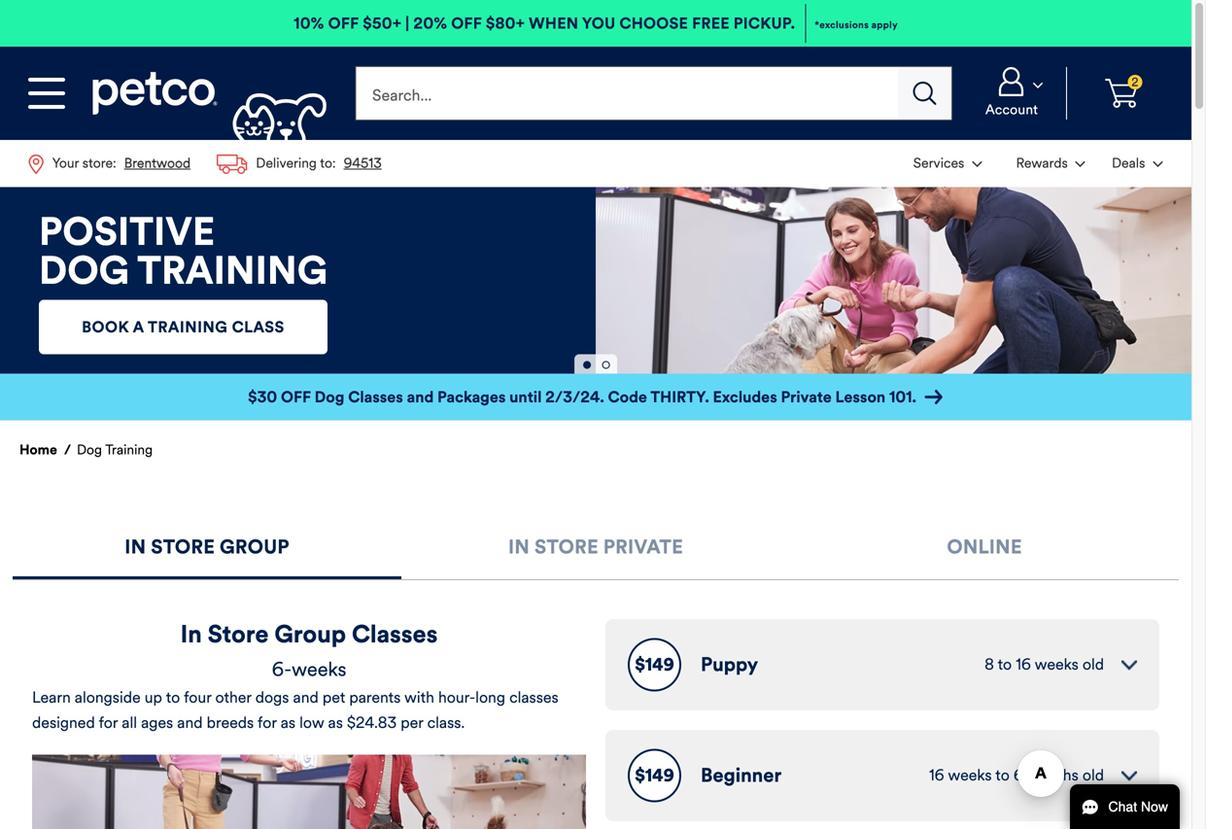 Task type: describe. For each thing, give the bounding box(es) containing it.
1 list from the left
[[16, 140, 395, 187]]

1 carat down icon 13 button from the left
[[903, 142, 994, 184]]

group for in store group classes 6-weeks learn alongside up to four other dogs and pet parents with hour-long classes designed for all ages and breeds for as low as $24.83 per class.
[[275, 619, 346, 649]]

training for positive
[[137, 247, 328, 295]]

2
[[1132, 75, 1139, 90]]

1 as from the left
[[281, 713, 296, 732]]

class
[[232, 317, 285, 337]]

you
[[582, 14, 616, 33]]

book a training class
[[82, 317, 285, 337]]

1 vertical spatial carat down icon 13 button
[[1101, 142, 1175, 184]]

to
[[166, 688, 180, 708]]

pickup.
[[734, 14, 796, 33]]

breeds
[[207, 713, 254, 732]]

20%
[[414, 14, 447, 33]]

10%
[[294, 14, 324, 33]]

in for in store group
[[125, 535, 146, 559]]

store for in store private
[[535, 535, 599, 559]]

with
[[405, 688, 435, 708]]

1 for from the left
[[99, 713, 118, 732]]

|
[[406, 14, 410, 33]]

1 horizontal spatial and
[[293, 688, 319, 708]]

2 vertical spatial and
[[177, 713, 203, 732]]

four
[[184, 688, 211, 708]]

classes
[[510, 688, 559, 708]]

code
[[608, 387, 647, 407]]

online
[[947, 535, 1023, 559]]

a
[[133, 317, 144, 337]]

2 link
[[1075, 67, 1169, 120]]

all
[[122, 713, 137, 732]]

dog training
[[77, 441, 153, 458]]

in store group
[[125, 535, 290, 559]]

$24.83
[[347, 713, 397, 732]]

alongside
[[75, 688, 141, 708]]

thirty.
[[651, 387, 710, 407]]

$30
[[248, 387, 277, 407]]

2 horizontal spatial off
[[451, 14, 482, 33]]

parents
[[349, 688, 401, 708]]

packages
[[438, 387, 506, 407]]

online button
[[791, 518, 1179, 579]]

in for in store private
[[509, 535, 530, 559]]

0 vertical spatial carat down icon 13 button
[[966, 67, 1059, 120]]

search image
[[914, 82, 937, 105]]

until
[[510, 387, 542, 407]]

2 list from the left
[[901, 140, 1177, 186]]

6-
[[272, 658, 292, 682]]

up
[[145, 688, 162, 708]]

*exclusions apply
[[815, 19, 898, 31]]

positive
[[39, 208, 215, 256]]

lesson
[[836, 387, 886, 407]]

2 vertical spatial dog
[[77, 441, 102, 458]]

home
[[19, 441, 57, 458]]



Task type: locate. For each thing, give the bounding box(es) containing it.
0 horizontal spatial carat down icon 13 button
[[966, 67, 1059, 120]]

off right '10%'
[[328, 14, 359, 33]]

training inside positive dog training
[[137, 247, 328, 295]]

*exclusions
[[815, 19, 869, 31]]

for down dogs at the left bottom
[[258, 713, 277, 732]]

1 vertical spatial private
[[604, 535, 684, 559]]

learn
[[32, 688, 71, 708]]

dog right $30
[[315, 387, 345, 407]]

excludes
[[713, 387, 778, 407]]

store inside button
[[151, 535, 215, 559]]

training
[[137, 247, 328, 295], [148, 317, 228, 337], [105, 441, 153, 458]]

2 horizontal spatial and
[[407, 387, 434, 407]]

designed
[[32, 713, 95, 732]]

2 vertical spatial training
[[105, 441, 153, 458]]

book a training class link
[[39, 300, 328, 354]]

training right a
[[148, 317, 228, 337]]

off right $30
[[281, 387, 311, 407]]

0 horizontal spatial in
[[125, 535, 146, 559]]

off for and
[[281, 387, 311, 407]]

2 carat down icon 13 button from the left
[[998, 142, 1097, 184]]

1 horizontal spatial in
[[180, 619, 202, 649]]

1 vertical spatial dog
[[315, 387, 345, 407]]

group inside the in store group classes 6-weeks learn alongside up to four other dogs and pet parents with hour-long classes designed for all ages and breeds for as low as $24.83 per class.
[[275, 619, 346, 649]]

dog
[[39, 247, 129, 295], [315, 387, 345, 407], [77, 441, 102, 458]]

apply
[[872, 19, 898, 31]]

private inside in store private button
[[604, 535, 684, 559]]

book
[[82, 317, 129, 337]]

other
[[215, 688, 252, 708]]

classes for dog
[[348, 387, 403, 407]]

weeks
[[292, 658, 347, 682]]

scroll to top image
[[1148, 731, 1166, 749]]

choose
[[620, 14, 688, 33]]

ages
[[141, 713, 173, 732]]

free
[[692, 14, 730, 33]]

1 horizontal spatial carat down icon 13 button
[[998, 142, 1097, 184]]

1 horizontal spatial off
[[328, 14, 359, 33]]

1 horizontal spatial carat down icon 13 button
[[1101, 142, 1175, 184]]

training for book
[[148, 317, 228, 337]]

off for 20%
[[328, 14, 359, 33]]

for
[[99, 713, 118, 732], [258, 713, 277, 732]]

0 horizontal spatial private
[[604, 535, 684, 559]]

0 horizontal spatial carat down icon 13 button
[[903, 142, 994, 184]]

store inside the in store group classes 6-weeks learn alongside up to four other dogs and pet parents with hour-long classes designed for all ages and breeds for as low as $24.83 per class.
[[208, 619, 269, 649]]

1 horizontal spatial list
[[901, 140, 1177, 186]]

0 horizontal spatial as
[[281, 713, 296, 732]]

0 vertical spatial training
[[137, 247, 328, 295]]

in store group button
[[13, 518, 402, 579]]

in
[[125, 535, 146, 559], [509, 535, 530, 559], [180, 619, 202, 649]]

0 vertical spatial dog
[[39, 247, 129, 295]]

private
[[781, 387, 832, 407], [604, 535, 684, 559]]

carat down icon 13 button
[[966, 67, 1059, 120], [1101, 142, 1175, 184]]

positive dog training
[[39, 208, 328, 295]]

classes up the parents
[[352, 619, 438, 649]]

training up the class
[[137, 247, 328, 295]]

pet
[[323, 688, 345, 708]]

0 horizontal spatial list
[[16, 140, 395, 187]]

$30 off dog classes and packages until 2/3/24. code thirty. excludes private lesson 101. link
[[248, 387, 917, 407]]

home link
[[19, 440, 73, 460]]

dog up book
[[39, 247, 129, 295]]

2/3/24.
[[546, 387, 605, 407]]

$50+
[[363, 14, 402, 33]]

1 horizontal spatial for
[[258, 713, 277, 732]]

styled arrow button link
[[1138, 721, 1177, 759]]

0 vertical spatial group
[[220, 535, 290, 559]]

carat down icon 13 button right search 'image'
[[966, 67, 1059, 120]]

group
[[220, 535, 290, 559], [275, 619, 346, 649]]

group inside button
[[220, 535, 290, 559]]

per
[[401, 713, 424, 732]]

dog right home link
[[77, 441, 102, 458]]

1 horizontal spatial private
[[781, 387, 832, 407]]

0 vertical spatial private
[[781, 387, 832, 407]]

store
[[151, 535, 215, 559], [535, 535, 599, 559], [208, 619, 269, 649]]

store for in store group classes 6-weeks learn alongside up to four other dogs and pet parents with hour-long classes designed for all ages and breeds for as low as $24.83 per class.
[[208, 619, 269, 649]]

as right low
[[328, 713, 343, 732]]

hour-
[[438, 688, 476, 708]]

as
[[281, 713, 296, 732], [328, 713, 343, 732]]

0 vertical spatial and
[[407, 387, 434, 407]]

in inside in store private button
[[509, 535, 530, 559]]

10% off $50+ | 20% off $80+ when you choose free pickup.
[[294, 14, 796, 33]]

carat down icon 13 button down 2 link
[[1101, 142, 1175, 184]]

store inside button
[[535, 535, 599, 559]]

in store private button
[[402, 518, 791, 579]]

as left low
[[281, 713, 296, 732]]

1 vertical spatial classes
[[352, 619, 438, 649]]

and left the packages
[[407, 387, 434, 407]]

tabs tab list
[[13, 518, 1179, 580]]

0 vertical spatial classes
[[348, 387, 403, 407]]

class.
[[427, 713, 465, 732]]

in store group classes 6-weeks learn alongside up to four other dogs and pet parents with hour-long classes designed for all ages and breeds for as low as $24.83 per class.
[[32, 619, 559, 732]]

classes for group
[[352, 619, 438, 649]]

off
[[328, 14, 359, 33], [451, 14, 482, 33], [281, 387, 311, 407]]

1 horizontal spatial as
[[328, 713, 343, 732]]

carat down icon 13 button
[[903, 142, 994, 184], [998, 142, 1097, 184]]

0 horizontal spatial off
[[281, 387, 311, 407]]

long
[[476, 688, 506, 708]]

101.
[[890, 387, 917, 407]]

Search search field
[[355, 66, 899, 121]]

list
[[16, 140, 395, 187], [901, 140, 1177, 186]]

store for in store group
[[151, 535, 215, 559]]

training right home link
[[105, 441, 153, 458]]

1 vertical spatial and
[[293, 688, 319, 708]]

1 vertical spatial group
[[275, 619, 346, 649]]

in inside in store group button
[[125, 535, 146, 559]]

0 horizontal spatial and
[[177, 713, 203, 732]]

in inside the in store group classes 6-weeks learn alongside up to four other dogs and pet parents with hour-long classes designed for all ages and breeds for as low as $24.83 per class.
[[180, 619, 202, 649]]

for left all
[[99, 713, 118, 732]]

$30 off dog classes and packages until 2/3/24. code thirty. excludes private lesson 101.
[[248, 387, 917, 407]]

carat down icon 13 image
[[1034, 83, 1043, 88], [973, 161, 982, 167], [1076, 161, 1086, 167], [1154, 161, 1163, 167]]

2 for from the left
[[258, 713, 277, 732]]

classes inside the in store group classes 6-weeks learn alongside up to four other dogs and pet parents with hour-long classes designed for all ages and breeds for as low as $24.83 per class.
[[352, 619, 438, 649]]

$80+
[[486, 14, 525, 33]]

and up low
[[293, 688, 319, 708]]

dog inside positive dog training
[[39, 247, 129, 295]]

0 horizontal spatial for
[[99, 713, 118, 732]]

when
[[529, 14, 579, 33]]

off right 20%
[[451, 14, 482, 33]]

2 as from the left
[[328, 713, 343, 732]]

1 vertical spatial training
[[148, 317, 228, 337]]

and
[[407, 387, 434, 407], [293, 688, 319, 708], [177, 713, 203, 732]]

dogs
[[255, 688, 289, 708]]

classes left the packages
[[348, 387, 403, 407]]

and down four on the left
[[177, 713, 203, 732]]

in store private
[[509, 535, 684, 559]]

2 horizontal spatial in
[[509, 535, 530, 559]]

low
[[300, 713, 324, 732]]

classes
[[348, 387, 403, 407], [352, 619, 438, 649]]

group for in store group
[[220, 535, 290, 559]]



Task type: vqa. For each thing, say whether or not it's contained in the screenshot.
the right $35+
no



